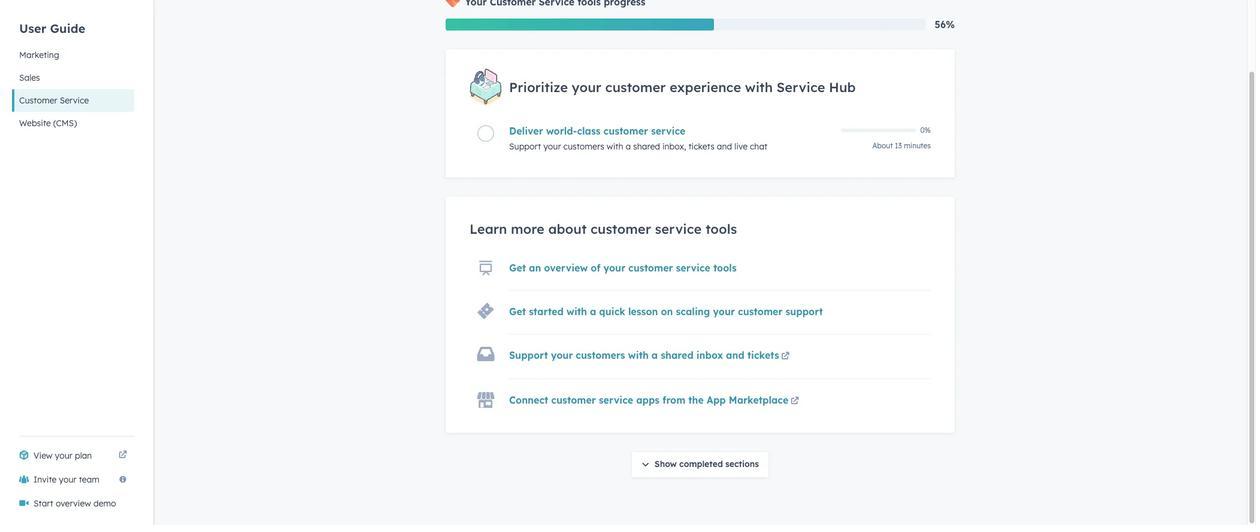 Task type: describe. For each thing, give the bounding box(es) containing it.
start
[[34, 499, 53, 510]]

app
[[707, 395, 726, 407]]

customer
[[19, 95, 57, 106]]

customers inside deliver world-class customer service support your customers with a shared inbox, tickets and live chat
[[563, 141, 604, 152]]

get for get started with a quick lesson on scaling your customer support
[[509, 306, 526, 318]]

2 vertical spatial a
[[652, 350, 658, 362]]

service inside deliver world-class customer service support your customers with a shared inbox, tickets and live chat
[[651, 125, 686, 137]]

support inside deliver world-class customer service support your customers with a shared inbox, tickets and live chat
[[509, 141, 541, 152]]

with right experience
[[745, 79, 773, 96]]

more
[[511, 221, 545, 238]]

customer up lesson
[[628, 262, 673, 274]]

completed
[[679, 459, 723, 470]]

service inside button
[[60, 95, 89, 106]]

your right scaling
[[713, 306, 735, 318]]

show completed sections button
[[632, 453, 769, 478]]

your up the class
[[572, 79, 602, 96]]

your customer service tools progress progress bar
[[446, 19, 714, 31]]

website (cms)
[[19, 118, 77, 129]]

customer up get an overview of your customer service tools "button"
[[591, 221, 651, 238]]

with inside deliver world-class customer service support your customers with a shared inbox, tickets and live chat
[[607, 141, 623, 152]]

customer service button
[[12, 89, 134, 112]]

learn more about customer service tools
[[470, 221, 737, 238]]

lesson
[[628, 306, 658, 318]]

(cms)
[[53, 118, 77, 129]]

tickets inside deliver world-class customer service support your customers with a shared inbox, tickets and live chat
[[689, 141, 715, 152]]

your right of
[[603, 262, 626, 274]]

get started with a quick lesson on scaling your customer support link
[[509, 306, 823, 318]]

plan
[[75, 451, 92, 462]]

0 vertical spatial tools
[[706, 221, 737, 238]]

your inside button
[[59, 475, 77, 486]]

marketing
[[19, 50, 59, 60]]

view your plan
[[34, 451, 92, 462]]

chat
[[750, 141, 768, 152]]

started
[[529, 306, 564, 318]]

support your customers with a shared inbox and tickets link
[[509, 350, 792, 365]]

1 vertical spatial tools
[[713, 262, 737, 274]]

customer service
[[19, 95, 89, 106]]

learn
[[470, 221, 507, 238]]

minutes
[[904, 141, 931, 150]]

connect
[[509, 395, 548, 407]]

invite your team button
[[12, 468, 134, 492]]

customer up deliver world-class customer service support your customers with a shared inbox, tickets and live chat
[[605, 79, 666, 96]]

quick
[[599, 306, 625, 318]]

connect customer service apps from the app marketplace
[[509, 395, 789, 407]]

world-
[[546, 125, 577, 137]]

website (cms) button
[[12, 112, 134, 135]]

about
[[548, 221, 587, 238]]

inbox
[[697, 350, 723, 362]]

view your plan link
[[12, 444, 134, 468]]

prioritize
[[509, 79, 568, 96]]

about
[[872, 141, 893, 150]]

on
[[661, 306, 673, 318]]

of
[[591, 262, 601, 274]]

1 horizontal spatial overview
[[544, 262, 588, 274]]

class
[[577, 125, 601, 137]]

56%
[[935, 19, 955, 31]]

invite your team
[[34, 475, 100, 486]]

13
[[895, 141, 902, 150]]



Task type: vqa. For each thing, say whether or not it's contained in the screenshot.
the bottommost "Get"
yes



Task type: locate. For each thing, give the bounding box(es) containing it.
prioritize your customer experience with service hub
[[509, 79, 856, 96]]

get started with a quick lesson on scaling your customer support
[[509, 306, 823, 318]]

0 vertical spatial overview
[[544, 262, 588, 274]]

get an overview of your customer service tools
[[509, 262, 737, 274]]

1 horizontal spatial service
[[777, 79, 825, 96]]

user guide views element
[[12, 0, 134, 135]]

tools
[[706, 221, 737, 238], [713, 262, 737, 274]]

invite
[[34, 475, 57, 486]]

your down 'world-'
[[543, 141, 561, 152]]

customer right connect
[[551, 395, 596, 407]]

customer
[[605, 79, 666, 96], [604, 125, 648, 137], [591, 221, 651, 238], [628, 262, 673, 274], [738, 306, 783, 318], [551, 395, 596, 407]]

sections
[[725, 459, 759, 470]]

and left live
[[717, 141, 732, 152]]

support up connect
[[509, 350, 548, 362]]

start overview demo
[[34, 499, 116, 510]]

2 horizontal spatial a
[[652, 350, 658, 362]]

your down started
[[551, 350, 573, 362]]

apps
[[636, 395, 660, 407]]

0 horizontal spatial shared
[[633, 141, 660, 152]]

1 vertical spatial overview
[[56, 499, 91, 510]]

0 vertical spatial shared
[[633, 141, 660, 152]]

and inside deliver world-class customer service support your customers with a shared inbox, tickets and live chat
[[717, 141, 732, 152]]

sales
[[19, 72, 40, 83]]

sales button
[[12, 66, 134, 89]]

customer left 'support'
[[738, 306, 783, 318]]

shared
[[633, 141, 660, 152], [661, 350, 694, 362]]

service up website (cms) button
[[60, 95, 89, 106]]

a down get started with a quick lesson on scaling your customer support link
[[652, 350, 658, 362]]

with
[[745, 79, 773, 96], [607, 141, 623, 152], [567, 306, 587, 318], [628, 350, 649, 362]]

1 vertical spatial tickets
[[747, 350, 779, 362]]

0 vertical spatial and
[[717, 141, 732, 152]]

deliver world-class customer service support your customers with a shared inbox, tickets and live chat
[[509, 125, 768, 152]]

shared left inbox
[[661, 350, 694, 362]]

start overview demo link
[[12, 492, 134, 516]]

2 get from the top
[[509, 306, 526, 318]]

marketing button
[[12, 44, 134, 66]]

guide
[[50, 21, 85, 35]]

view
[[34, 451, 53, 462]]

overview left of
[[544, 262, 588, 274]]

your left team
[[59, 475, 77, 486]]

tickets up marketplace
[[747, 350, 779, 362]]

with inside support your customers with a shared inbox and tickets link
[[628, 350, 649, 362]]

scaling
[[676, 306, 710, 318]]

website
[[19, 118, 51, 129]]

a inside deliver world-class customer service support your customers with a shared inbox, tickets and live chat
[[626, 141, 631, 152]]

1 support from the top
[[509, 141, 541, 152]]

the
[[688, 395, 704, 407]]

shared inside deliver world-class customer service support your customers with a shared inbox, tickets and live chat
[[633, 141, 660, 152]]

a down deliver world-class customer service button
[[626, 141, 631, 152]]

shared left inbox,
[[633, 141, 660, 152]]

get an overview of your customer service tools button
[[509, 262, 737, 274]]

user
[[19, 21, 46, 35]]

user guide
[[19, 21, 85, 35]]

0 vertical spatial support
[[509, 141, 541, 152]]

0 vertical spatial customers
[[563, 141, 604, 152]]

0 vertical spatial tickets
[[689, 141, 715, 152]]

1 horizontal spatial tickets
[[747, 350, 779, 362]]

about 13 minutes
[[872, 141, 931, 150]]

customer right the class
[[604, 125, 648, 137]]

with right started
[[567, 306, 587, 318]]

support inside support your customers with a shared inbox and tickets link
[[509, 350, 548, 362]]

1 horizontal spatial shared
[[661, 350, 694, 362]]

2 support from the top
[[509, 350, 548, 362]]

1 horizontal spatial a
[[626, 141, 631, 152]]

1 vertical spatial a
[[590, 306, 596, 318]]

experience
[[670, 79, 741, 96]]

1 get from the top
[[509, 262, 526, 274]]

1 vertical spatial get
[[509, 306, 526, 318]]

customers down the class
[[563, 141, 604, 152]]

overview inside "link"
[[56, 499, 91, 510]]

support
[[509, 141, 541, 152], [509, 350, 548, 362]]

tickets
[[689, 141, 715, 152], [747, 350, 779, 362]]

tickets right inbox,
[[689, 141, 715, 152]]

1 vertical spatial and
[[726, 350, 745, 362]]

connect customer service apps from the app marketplace link
[[509, 395, 801, 410]]

and
[[717, 141, 732, 152], [726, 350, 745, 362]]

customers down quick
[[576, 350, 625, 362]]

service
[[777, 79, 825, 96], [60, 95, 89, 106]]

0 horizontal spatial tickets
[[689, 141, 715, 152]]

live
[[735, 141, 748, 152]]

a
[[626, 141, 631, 152], [590, 306, 596, 318], [652, 350, 658, 362]]

service
[[651, 125, 686, 137], [655, 221, 702, 238], [676, 262, 710, 274], [599, 395, 633, 407]]

0 horizontal spatial service
[[60, 95, 89, 106]]

and right inbox
[[726, 350, 745, 362]]

get left the an
[[509, 262, 526, 274]]

0%
[[920, 126, 931, 135]]

team
[[79, 475, 100, 486]]

0 vertical spatial a
[[626, 141, 631, 152]]

marketplace
[[729, 395, 789, 407]]

get
[[509, 262, 526, 274], [509, 306, 526, 318]]

link opens in a new window image
[[119, 449, 127, 464], [119, 452, 127, 461]]

1 vertical spatial shared
[[661, 350, 694, 362]]

support down deliver
[[509, 141, 541, 152]]

a left quick
[[590, 306, 596, 318]]

customers
[[563, 141, 604, 152], [576, 350, 625, 362]]

hub
[[829, 79, 856, 96]]

demo
[[93, 499, 116, 510]]

1 vertical spatial support
[[509, 350, 548, 362]]

deliver
[[509, 125, 543, 137]]

support your customers with a shared inbox and tickets
[[509, 350, 779, 362]]

your
[[572, 79, 602, 96], [543, 141, 561, 152], [603, 262, 626, 274], [713, 306, 735, 318], [551, 350, 573, 362], [55, 451, 72, 462], [59, 475, 77, 486]]

show
[[655, 459, 677, 470]]

with down deliver world-class customer service button
[[607, 141, 623, 152]]

from
[[663, 395, 686, 407]]

0 horizontal spatial a
[[590, 306, 596, 318]]

deliver world-class customer service button
[[509, 125, 834, 137]]

show completed sections
[[655, 459, 759, 470]]

your left 'plan'
[[55, 451, 72, 462]]

0 vertical spatial get
[[509, 262, 526, 274]]

1 vertical spatial customers
[[576, 350, 625, 362]]

inbox,
[[662, 141, 686, 152]]

get for get an overview of your customer service tools
[[509, 262, 526, 274]]

customer inside deliver world-class customer service support your customers with a shared inbox, tickets and live chat
[[604, 125, 648, 137]]

get left started
[[509, 306, 526, 318]]

1 link opens in a new window image from the top
[[119, 449, 127, 464]]

2 link opens in a new window image from the top
[[119, 452, 127, 461]]

with down lesson
[[628, 350, 649, 362]]

overview down invite your team button
[[56, 499, 91, 510]]

overview
[[544, 262, 588, 274], [56, 499, 91, 510]]

0 horizontal spatial overview
[[56, 499, 91, 510]]

an
[[529, 262, 541, 274]]

service left hub at the top of the page
[[777, 79, 825, 96]]

link opens in a new window image
[[781, 350, 790, 365], [781, 353, 790, 362], [791, 395, 799, 410], [791, 398, 799, 407]]

your inside deliver world-class customer service support your customers with a shared inbox, tickets and live chat
[[543, 141, 561, 152]]

support
[[786, 306, 823, 318]]



